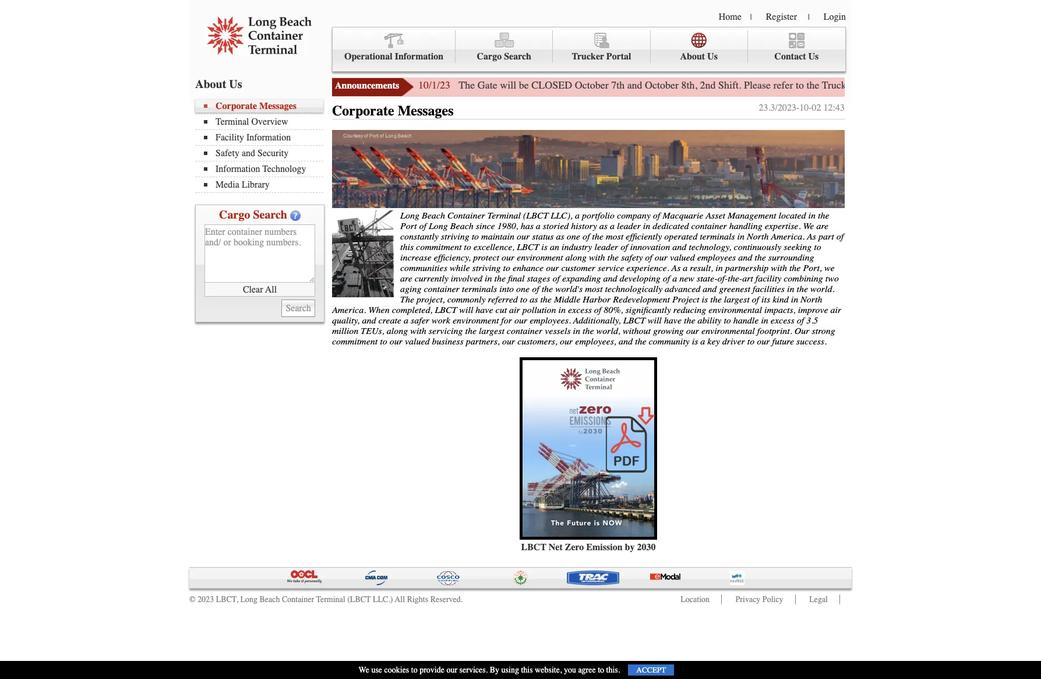 Task type: describe. For each thing, give the bounding box(es) containing it.
0 vertical spatial search
[[504, 51, 532, 62]]

0 horizontal spatial us
[[229, 78, 242, 91]]

0 vertical spatial are
[[817, 221, 829, 231]]

page
[[920, 79, 940, 92]]

2 horizontal spatial long
[[429, 221, 448, 231]]

0 horizontal spatial valued
[[405, 336, 430, 347]]

part
[[819, 231, 835, 242]]

a right has
[[536, 221, 541, 231]]

us for about us link
[[708, 51, 718, 62]]

to down create
[[380, 336, 387, 347]]

reserved.
[[431, 595, 463, 604]]

details
[[1009, 79, 1036, 92]]

a left new
[[673, 273, 677, 284]]

referred
[[488, 294, 518, 305]]

1 horizontal spatial environment
[[517, 252, 563, 263]]

of-
[[718, 273, 728, 284]]

0 vertical spatial striving
[[441, 231, 470, 242]]

servicing
[[429, 326, 463, 336]]

business
[[432, 336, 464, 347]]

1 air from the left
[[510, 305, 520, 315]]

the up facility
[[755, 252, 766, 263]]

of right the safety
[[645, 252, 653, 263]]

harbor
[[583, 294, 611, 305]]

1 vertical spatial about us
[[195, 78, 242, 91]]

the right servicing in the left top of the page
[[465, 326, 477, 336]]

portfolio
[[582, 210, 615, 221]]

world,
[[597, 326, 621, 336]]

10-
[[800, 103, 812, 113]]

terminal inside long beach container terminal (lbct llc), a portfolio company of macquarie asset management located in the port of long beach since 1980, has a storied history as a leader in dedicated container handling expertise. we are constantly striving to maintain our status as one of the most efficiently operated terminals in north america. as part of this commitment to excellence, lbct is an industry leader of innovation and technology, continuously seeking to increase efficiency, protect our environment along with the safety of our valued employees and the surrounding communities while striving to enhance our customer service experience. as a result, in partnership with the port, we are currently involved in the final stages of expanding and developing of a new state-of-the-art facility combining two aging container terminals into one of the world's most technologically advanced and greenest facilities in the world. the project, commonly referred to as the middle harbor redevelopment project is the largest of its kind in north america. when completed, lbct will have cut air pollution in excess of 80%, significantly reducing environmental impacts, improve air quality, and create a safer work environment for our employees. additionally, lbct will have the ability to handle in excess of 3.5 million teus, along with servicing the largest container vessels in the world, without growing our environmental footprint. our strong commitment to our valued business partners, our customers, our employees, and the community is a key driver to our future success.
[[488, 210, 521, 221]]

please
[[744, 79, 771, 92]]

10/1/23
[[419, 79, 451, 92]]

to up the into
[[503, 263, 511, 273]]

gate
[[989, 79, 1006, 92]]

improve
[[798, 305, 829, 315]]

0 vertical spatial north
[[747, 231, 769, 242]]

0 horizontal spatial excess
[[568, 305, 592, 315]]

in right located
[[809, 210, 816, 221]]

the left ability
[[684, 315, 696, 326]]

announcements
[[335, 80, 399, 91]]

to right cookies
[[411, 665, 418, 675]]

of right company
[[653, 210, 661, 221]]

a left company
[[610, 221, 615, 231]]

the left "middle"
[[541, 294, 552, 305]]

clear
[[243, 284, 263, 295]]

asset
[[706, 210, 726, 221]]

1 horizontal spatial largest
[[724, 294, 750, 305]]

website,
[[535, 665, 562, 675]]

of left new
[[663, 273, 670, 284]]

terminal overview link
[[204, 117, 324, 127]]

aging
[[400, 284, 422, 294]]

home
[[719, 12, 742, 22]]

0 horizontal spatial have
[[476, 305, 493, 315]]

2nd
[[700, 79, 716, 92]]

project
[[673, 294, 700, 305]]

to left maintain
[[472, 231, 479, 242]]

this.
[[607, 665, 620, 675]]

the up ability
[[711, 294, 722, 305]]

employees,
[[576, 336, 617, 347]]

safer
[[411, 315, 430, 326]]

result,
[[690, 263, 714, 273]]

1 vertical spatial terminals
[[462, 284, 497, 294]]

safety
[[621, 252, 643, 263]]

register
[[766, 12, 797, 22]]

of left the 3.5 at the top right
[[797, 315, 805, 326]]

surrounding
[[769, 252, 815, 263]]

1 horizontal spatial as
[[556, 231, 565, 242]]

in down management
[[738, 231, 745, 242]]

privacy policy link
[[736, 595, 784, 604]]

1 gate from the left
[[478, 79, 498, 92]]

Enter container numbers and/ or booking numbers.  text field
[[205, 224, 315, 283]]

12:43
[[824, 103, 845, 113]]

0 horizontal spatial most
[[585, 284, 603, 294]]

2 | from the left
[[808, 12, 810, 22]]

protect
[[473, 252, 499, 263]]

macquarie
[[663, 210, 704, 221]]

without
[[623, 326, 651, 336]]

2 horizontal spatial will
[[648, 315, 662, 326]]

1 horizontal spatial america.
[[771, 231, 805, 242]]

0 horizontal spatial (lbct
[[348, 595, 371, 604]]

0 horizontal spatial along
[[387, 326, 408, 336]]

our right the protect
[[502, 252, 515, 263]]

significantly
[[626, 305, 671, 315]]

services.
[[460, 665, 488, 675]]

1 horizontal spatial beach
[[422, 210, 445, 221]]

1 horizontal spatial long
[[400, 210, 420, 221]]

1 vertical spatial all
[[395, 595, 405, 604]]

lbct left the net
[[521, 542, 547, 552]]

information inside operational information link
[[395, 51, 444, 62]]

to right the into
[[520, 294, 528, 305]]

of right part
[[837, 231, 844, 242]]

1 vertical spatial commitment
[[332, 336, 378, 347]]

1 horizontal spatial will
[[500, 79, 517, 92]]

partners,
[[466, 336, 500, 347]]

our down employees.
[[560, 336, 573, 347]]

0 vertical spatial commitment
[[416, 242, 462, 252]]

of right stages
[[553, 273, 560, 284]]

about us link
[[651, 30, 748, 63]]

increase
[[400, 252, 432, 263]]

1 vertical spatial information
[[247, 132, 291, 143]]

art
[[743, 273, 754, 284]]

2 horizontal spatial is
[[702, 294, 708, 305]]

history
[[571, 221, 597, 231]]

trucker portal
[[572, 51, 632, 62]]

0 horizontal spatial cargo
[[219, 208, 250, 222]]

0 horizontal spatial with
[[411, 326, 427, 336]]

0 horizontal spatial beach
[[260, 595, 280, 604]]

seeking
[[784, 242, 812, 252]]

to right seeking
[[814, 242, 822, 252]]

1 vertical spatial striving
[[472, 263, 501, 273]]

0 horizontal spatial as
[[530, 294, 538, 305]]

contact us
[[775, 51, 819, 62]]

storied
[[543, 221, 569, 231]]

our down reducing
[[687, 326, 699, 336]]

0 vertical spatial leader
[[617, 221, 641, 231]]

0 horizontal spatial is
[[542, 242, 548, 252]]

we
[[825, 263, 835, 273]]

and left of-
[[703, 284, 717, 294]]

llc.)
[[373, 595, 393, 604]]

our
[[795, 326, 810, 336]]

refer
[[774, 79, 794, 92]]

our down an on the right top of the page
[[546, 263, 559, 273]]

0 horizontal spatial are
[[400, 273, 413, 284]]

clear all
[[243, 284, 277, 295]]

the down portfolio
[[592, 231, 604, 242]]

efficiency,
[[434, 252, 471, 263]]

1 vertical spatial environmental
[[702, 326, 755, 336]]

you
[[564, 665, 576, 675]]

ability
[[698, 315, 722, 326]]

accept button
[[629, 665, 675, 676]]

2 vertical spatial container
[[507, 326, 543, 336]]

1 horizontal spatial is
[[692, 336, 699, 347]]

of right port
[[419, 221, 427, 231]]

the left world.
[[797, 284, 809, 294]]

information technology link
[[204, 164, 324, 174]]

by
[[625, 542, 635, 552]]

the left 'world's'
[[542, 284, 553, 294]]

emission
[[587, 542, 623, 552]]

1 vertical spatial north
[[801, 294, 823, 305]]

to left the protect
[[464, 242, 471, 252]]

when
[[369, 305, 390, 315]]

0 horizontal spatial long
[[240, 595, 258, 604]]

corporate for corporate messages terminal overview facility information safety and security information technology media library
[[216, 101, 257, 111]]

the left the safety
[[608, 252, 619, 263]]

80%,
[[604, 305, 624, 315]]

1 horizontal spatial for
[[943, 79, 955, 92]]

handling
[[730, 221, 763, 231]]

1 october from the left
[[575, 79, 609, 92]]

additionally,
[[573, 315, 621, 326]]

state-
[[697, 273, 718, 284]]

1 horizontal spatial terminals
[[700, 231, 735, 242]]

1 vertical spatial one
[[517, 284, 530, 294]]

0 horizontal spatial will
[[460, 305, 474, 315]]

communities
[[400, 263, 448, 273]]

media
[[216, 180, 240, 190]]

2 horizontal spatial as
[[600, 221, 608, 231]]

and up art
[[739, 252, 753, 263]]

2 horizontal spatial with
[[771, 263, 787, 273]]

driver
[[723, 336, 745, 347]]

service
[[598, 263, 625, 273]]

of left its
[[752, 294, 760, 305]]

the up part
[[818, 210, 830, 221]]

0 horizontal spatial america.
[[332, 305, 366, 315]]

new
[[680, 273, 695, 284]]

in up vessels
[[559, 305, 566, 315]]

1 horizontal spatial the
[[459, 79, 475, 92]]

1 horizontal spatial excess
[[771, 315, 795, 326]]

in right facilities
[[788, 284, 795, 294]]

combining
[[784, 273, 824, 284]]

for inside long beach container terminal (lbct llc), a portfolio company of macquarie asset management located in the port of long beach since 1980, has a storied history as a leader in dedicated container handling expertise. we are constantly striving to maintain our status as one of the most efficiently operated terminals in north america. as part of this commitment to excellence, lbct is an industry leader of innovation and technology, continuously seeking to increase efficiency, protect our environment along with the safety of our valued employees and the surrounding communities while striving to enhance our customer service experience. as a result, in partnership with the port, we are currently involved in the final stages of expanding and developing of a new state-of-the-art facility combining two aging container terminals into one of the world's most technologically advanced and greenest facilities in the world. the project, commonly referred to as the middle harbor redevelopment project is the largest of its kind in north america. when completed, lbct will have cut air pollution in excess of 80%, significantly reducing environmental impacts, improve air quality, and create a safer work environment for our employees. additionally, lbct will have the ability to handle in excess of 3.5 million teus, along with servicing the largest container vessels in the world, without growing our environmental footprint. our strong commitment to our valued business partners, our customers, our employees, and the community is a key driver to our future success.
[[502, 315, 512, 326]]

cargo inside menu bar
[[477, 51, 502, 62]]

expanding
[[562, 273, 601, 284]]

location link
[[681, 595, 710, 604]]

0 horizontal spatial environment
[[453, 315, 499, 326]]

the-
[[728, 273, 743, 284]]

experience.
[[627, 263, 670, 273]]

0 horizontal spatial we
[[359, 665, 370, 675]]

dedicated
[[653, 221, 689, 231]]

to right refer
[[796, 79, 804, 92]]

an
[[550, 242, 560, 252]]

1 vertical spatial container
[[282, 595, 314, 604]]

employees.
[[530, 315, 571, 326]]

in right handle
[[762, 315, 769, 326]]

and down dedicated
[[673, 242, 687, 252]]

0 horizontal spatial search
[[253, 208, 287, 222]]



Task type: locate. For each thing, give the bounding box(es) containing it.
our right partners,
[[502, 336, 515, 347]]

1 horizontal spatial cargo search
[[477, 51, 532, 62]]

corporate messages link
[[204, 101, 324, 111]]

cargo
[[477, 51, 502, 62], [219, 208, 250, 222]]

located
[[779, 210, 807, 221]]

about us up corporate messages link
[[195, 78, 242, 91]]

1 | from the left
[[751, 12, 752, 22]]

is
[[542, 242, 548, 252], [702, 294, 708, 305], [692, 336, 699, 347]]

as up advanced
[[672, 263, 681, 273]]

1 horizontal spatial one
[[567, 231, 581, 242]]

since
[[476, 221, 495, 231]]

have left the cut
[[476, 305, 493, 315]]

0 horizontal spatial all
[[265, 284, 277, 295]]

2 air from the left
[[831, 305, 842, 315]]

0 vertical spatial container
[[448, 210, 485, 221]]

0 vertical spatial as
[[807, 231, 817, 242]]

this inside long beach container terminal (lbct llc), a portfolio company of macquarie asset management located in the port of long beach since 1980, has a storied history as a leader in dedicated container handling expertise. we are constantly striving to maintain our status as one of the most efficiently operated terminals in north america. as part of this commitment to excellence, lbct is an industry leader of innovation and technology, continuously seeking to increase efficiency, protect our environment along with the safety of our valued employees and the surrounding communities while striving to enhance our customer service experience. as a result, in partnership with the port, we are currently involved in the final stages of expanding and developing of a new state-of-the-art facility combining two aging container terminals into one of the world's most technologically advanced and greenest facilities in the world. the project, commonly referred to as the middle harbor redevelopment project is the largest of its kind in north america. when completed, lbct will have cut air pollution in excess of 80%, significantly reducing environmental impacts, improve air quality, and create a safer work environment for our employees. additionally, lbct will have the ability to handle in excess of 3.5 million teus, along with servicing the largest container vessels in the world, without growing our environmental footprint. our strong commitment to our valued business partners, our customers, our employees, and the community is a key driver to our future success.
[[400, 242, 414, 252]]

search up be at top
[[504, 51, 532, 62]]

our right the cut
[[515, 315, 528, 326]]

1 horizontal spatial terminal
[[316, 595, 346, 604]]

long
[[400, 210, 420, 221], [429, 221, 448, 231], [240, 595, 258, 604]]

search down media library link
[[253, 208, 287, 222]]

along right teus,
[[387, 326, 408, 336]]

0 vertical spatial about us
[[681, 51, 718, 62]]

port,
[[804, 263, 822, 273]]

corporate messages
[[332, 103, 454, 119]]

0 horizontal spatial about us
[[195, 78, 242, 91]]

1 horizontal spatial striving
[[472, 263, 501, 273]]

safety and security link
[[204, 148, 324, 159]]

in
[[809, 210, 816, 221], [643, 221, 651, 231], [738, 231, 745, 242], [716, 263, 723, 273], [485, 273, 492, 284], [788, 284, 795, 294], [791, 294, 799, 305], [559, 305, 566, 315], [762, 315, 769, 326], [573, 326, 581, 336]]

us up the 2nd
[[708, 51, 718, 62]]

a left safer
[[404, 315, 409, 326]]

footprint.
[[758, 326, 793, 336]]

the left the port,
[[790, 263, 801, 273]]

us for contact us link
[[809, 51, 819, 62]]

menu bar
[[332, 27, 846, 72], [195, 100, 329, 193]]

1 vertical spatial search
[[253, 208, 287, 222]]

technologically
[[605, 284, 663, 294]]

0 horizontal spatial the
[[400, 294, 414, 305]]

0 vertical spatial (lbct
[[523, 210, 549, 221]]

of up service
[[621, 242, 628, 252]]

into
[[500, 284, 514, 294]]

excellence,
[[474, 242, 515, 252]]

0 vertical spatial most
[[606, 231, 624, 242]]

location
[[681, 595, 710, 604]]

us up corporate messages link
[[229, 78, 242, 91]]

company
[[617, 210, 651, 221]]

1 vertical spatial largest
[[479, 326, 505, 336]]

0 vertical spatial is
[[542, 242, 548, 252]]

0 vertical spatial for
[[943, 79, 955, 92]]

terminals up employees
[[700, 231, 735, 242]]

environment up stages
[[517, 252, 563, 263]]

privacy
[[736, 595, 761, 604]]

2 horizontal spatial terminal
[[488, 210, 521, 221]]

0 horizontal spatial one
[[517, 284, 530, 294]]

world's
[[556, 284, 583, 294]]

industry
[[562, 242, 593, 252]]

corporate inside corporate messages terminal overview facility information safety and security information technology media library
[[216, 101, 257, 111]]

agree
[[578, 665, 596, 675]]

1 vertical spatial the
[[400, 294, 414, 305]]

valued down operated
[[670, 252, 695, 263]]

closed
[[532, 79, 573, 92]]

f
[[1039, 79, 1042, 92]]

2030
[[637, 542, 656, 552]]

expertise.
[[765, 221, 801, 231]]

work
[[432, 315, 451, 326]]

our down create
[[390, 336, 403, 347]]

1 vertical spatial america.
[[332, 305, 366, 315]]

1 horizontal spatial have
[[664, 315, 682, 326]]

customers,
[[518, 336, 558, 347]]

0 horizontal spatial container
[[424, 284, 460, 294]]

information
[[395, 51, 444, 62], [247, 132, 291, 143], [216, 164, 260, 174]]

2 october from the left
[[645, 79, 679, 92]]

messages for corporate messages terminal overview facility information safety and security information technology media library
[[259, 101, 297, 111]]

1 horizontal spatial this
[[521, 665, 533, 675]]

cargo search up be at top
[[477, 51, 532, 62]]

1 horizontal spatial with
[[589, 252, 605, 263]]

facility
[[756, 273, 782, 284]]

messages for corporate messages
[[398, 103, 454, 119]]

zero
[[565, 542, 584, 552]]

we left use
[[359, 665, 370, 675]]

corporate messages terminal overview facility information safety and security information technology media library
[[216, 101, 306, 190]]

1 horizontal spatial search
[[504, 51, 532, 62]]

0 vertical spatial cargo search
[[477, 51, 532, 62]]

1 horizontal spatial along
[[566, 252, 587, 263]]

the left the final
[[495, 273, 506, 284]]

0 horizontal spatial about
[[195, 78, 226, 91]]

2 gate from the left
[[850, 79, 869, 92]]

of up pollution
[[532, 284, 540, 294]]

0 horizontal spatial |
[[751, 12, 752, 22]]

lbct net zero emission by 2030
[[521, 542, 656, 552]]

1 horizontal spatial commitment
[[416, 242, 462, 252]]

environment up partners,
[[453, 315, 499, 326]]

we inside long beach container terminal (lbct llc), a portfolio company of macquarie asset management located in the port of long beach since 1980, has a storied history as a leader in dedicated container handling expertise. we are constantly striving to maintain our status as one of the most efficiently operated terminals in north america. as part of this commitment to excellence, lbct is an industry leader of innovation and technology, continuously seeking to increase efficiency, protect our environment along with the safety of our valued employees and the surrounding communities while striving to enhance our customer service experience. as a result, in partnership with the port, we are currently involved in the final stages of expanding and developing of a new state-of-the-art facility combining two aging container terminals into one of the world's most technologically advanced and greenest facilities in the world. the project, commonly referred to as the middle harbor redevelopment project is the largest of its kind in north america. when completed, lbct will have cut air pollution in excess of 80%, significantly reducing environmental impacts, improve air quality, and create a safer work environment for our employees. additionally, lbct will have the ability to handle in excess of 3.5 million teus, along with servicing the largest container vessels in the world, without growing our environmental footprint. our strong commitment to our valued business partners, our customers, our employees, and the community is a key driver to our future success.
[[804, 221, 815, 231]]

all inside button
[[265, 284, 277, 295]]

million
[[332, 326, 359, 336]]

long up "constantly"
[[400, 210, 420, 221]]

lbct up enhance at top
[[517, 242, 539, 252]]

terminal left llc.)
[[316, 595, 346, 604]]

us right contact
[[809, 51, 819, 62]]

october left 8th,
[[645, 79, 679, 92]]

corporate for corporate messages
[[332, 103, 394, 119]]

0 horizontal spatial gate
[[478, 79, 498, 92]]

middle
[[554, 294, 581, 305]]

1 horizontal spatial container
[[448, 210, 485, 221]]

and up harbor on the top of the page
[[604, 273, 618, 284]]

developing
[[620, 273, 661, 284]]

in up innovation
[[643, 221, 651, 231]]

0 horizontal spatial terminals
[[462, 284, 497, 294]]

clear all button
[[205, 283, 315, 297]]

operational information
[[344, 51, 444, 62]]

gate
[[478, 79, 498, 92], [850, 79, 869, 92]]

one right an on the right top of the page
[[567, 231, 581, 242]]

a right the llc),
[[575, 210, 580, 221]]

a
[[575, 210, 580, 221], [536, 221, 541, 231], [610, 221, 615, 231], [683, 263, 688, 273], [673, 273, 677, 284], [404, 315, 409, 326], [701, 336, 706, 347]]

23.3/2023-10-02 12:43
[[759, 103, 845, 113]]

and right 'safety'
[[242, 148, 255, 159]]

0 vertical spatial one
[[567, 231, 581, 242]]

1 vertical spatial valued
[[405, 336, 430, 347]]

menu bar containing corporate messages
[[195, 100, 329, 193]]

one right the into
[[517, 284, 530, 294]]

1 vertical spatial as
[[672, 263, 681, 273]]

the inside long beach container terminal (lbct llc), a portfolio company of macquarie asset management located in the port of long beach since 1980, has a storied history as a leader in dedicated container handling expertise. we are constantly striving to maintain our status as one of the most efficiently operated terminals in north america. as part of this commitment to excellence, lbct is an industry leader of innovation and technology, continuously seeking to increase efficiency, protect our environment along with the safety of our valued employees and the surrounding communities while striving to enhance our customer service experience. as a result, in partnership with the port, we are currently involved in the final stages of expanding and developing of a new state-of-the-art facility combining two aging container terminals into one of the world's most technologically advanced and greenest facilities in the world. the project, commonly referred to as the middle harbor redevelopment project is the largest of its kind in north america. when completed, lbct will have cut air pollution in excess of 80%, significantly reducing environmental impacts, improve air quality, and create a safer work environment for our employees. additionally, lbct will have the ability to handle in excess of 3.5 million teus, along with servicing the largest container vessels in the world, without growing our environmental footprint. our strong commitment to our valued business partners, our customers, our employees, and the community is a key driver to our future success.
[[400, 294, 414, 305]]

accept
[[637, 666, 667, 674]]

the left world,
[[583, 326, 594, 336]]

one
[[567, 231, 581, 242], [517, 284, 530, 294]]

1 horizontal spatial corporate
[[332, 103, 394, 119]]

(lbct inside long beach container terminal (lbct llc), a portfolio company of macquarie asset management located in the port of long beach since 1980, has a storied history as a leader in dedicated container handling expertise. we are constantly striving to maintain our status as one of the most efficiently operated terminals in north america. as part of this commitment to excellence, lbct is an industry leader of innovation and technology, continuously seeking to increase efficiency, protect our environment along with the safety of our valued employees and the surrounding communities while striving to enhance our customer service experience. as a result, in partnership with the port, we are currently involved in the final stages of expanding and developing of a new state-of-the-art facility combining two aging container terminals into one of the world's most technologically advanced and greenest facilities in the world. the project, commonly referred to as the middle harbor redevelopment project is the largest of its kind in north america. when completed, lbct will have cut air pollution in excess of 80%, significantly reducing environmental impacts, improve air quality, and create a safer work environment for our employees. additionally, lbct will have the ability to handle in excess of 3.5 million teus, along with servicing the largest container vessels in the world, without growing our environmental footprint. our strong commitment to our valued business partners, our customers, our employees, and the community is a key driver to our future success.
[[523, 210, 549, 221]]

1 horizontal spatial container
[[507, 326, 543, 336]]

the left truck
[[807, 79, 820, 92]]

excess down 'world's'
[[568, 305, 592, 315]]

in right the kind
[[791, 294, 799, 305]]

operated
[[665, 231, 698, 242]]

has
[[521, 221, 534, 231]]

corporate
[[216, 101, 257, 111], [332, 103, 394, 119]]

information down 'safety'
[[216, 164, 260, 174]]

1 vertical spatial terminal
[[488, 210, 521, 221]]

excess
[[568, 305, 592, 315], [771, 315, 795, 326]]

in right "result,"
[[716, 263, 723, 273]]

use
[[372, 665, 382, 675]]

container down pollution
[[507, 326, 543, 336]]

legal link
[[810, 595, 828, 604]]

our
[[517, 231, 530, 242], [502, 252, 515, 263], [655, 252, 668, 263], [546, 263, 559, 273], [515, 315, 528, 326], [687, 326, 699, 336], [390, 336, 403, 347], [502, 336, 515, 347], [560, 336, 573, 347], [757, 336, 770, 347], [447, 665, 458, 675]]

growing
[[653, 326, 684, 336]]

safety
[[216, 148, 240, 159]]

to left this.
[[598, 665, 605, 675]]

1 horizontal spatial north
[[801, 294, 823, 305]]

lbct
[[517, 242, 539, 252], [435, 305, 457, 315], [624, 315, 646, 326], [521, 542, 547, 552]]

messages inside corporate messages terminal overview facility information safety and security information technology media library
[[259, 101, 297, 111]]

2 horizontal spatial container
[[692, 221, 727, 231]]

its
[[762, 294, 771, 305]]

beach left since
[[450, 221, 474, 231]]

to right driver
[[748, 336, 755, 347]]

lbct,
[[216, 595, 238, 604]]

of down portfolio
[[583, 231, 590, 242]]

1 vertical spatial container
[[424, 284, 460, 294]]

our left 'future'
[[757, 336, 770, 347]]

and right employees,
[[619, 336, 633, 347]]

maintain
[[482, 231, 515, 242]]

2023
[[198, 595, 214, 604]]

by
[[490, 665, 500, 675]]

facility information link
[[204, 132, 324, 143]]

will down redevelopment
[[648, 315, 662, 326]]

10/1/23 the gate will be closed october 7th and october 8th, 2nd shift. please refer to the truck gate hours web page for further gate details f
[[419, 79, 1042, 92]]

1 horizontal spatial valued
[[670, 252, 695, 263]]

key
[[708, 336, 720, 347]]

october left 7th
[[575, 79, 609, 92]]

0 horizontal spatial this
[[400, 242, 414, 252]]

create
[[379, 315, 402, 326]]

beach up "constantly"
[[422, 210, 445, 221]]

1 horizontal spatial |
[[808, 12, 810, 22]]

a left "result,"
[[683, 263, 688, 273]]

of left 80%,
[[594, 305, 602, 315]]

and left create
[[362, 315, 376, 326]]

cargo search inside menu bar
[[477, 51, 532, 62]]

1 vertical spatial leader
[[595, 242, 619, 252]]

|
[[751, 12, 752, 22], [808, 12, 810, 22]]

0 vertical spatial this
[[400, 242, 414, 252]]

1 horizontal spatial we
[[804, 221, 815, 231]]

in right vessels
[[573, 326, 581, 336]]

2 vertical spatial is
[[692, 336, 699, 347]]

striving down excellence,
[[472, 263, 501, 273]]

0 vertical spatial valued
[[670, 252, 695, 263]]

cut
[[496, 305, 507, 315]]

0 vertical spatial environmental
[[709, 305, 762, 315]]

a left key
[[701, 336, 706, 347]]

impacts,
[[765, 305, 796, 315]]

1 horizontal spatial as
[[807, 231, 817, 242]]

messages down 10/1/23
[[398, 103, 454, 119]]

terminal
[[216, 117, 249, 127], [488, 210, 521, 221], [316, 595, 346, 604]]

terminal up maintain
[[488, 210, 521, 221]]

with up facilities
[[771, 263, 787, 273]]

1 vertical spatial about
[[195, 78, 226, 91]]

will right work
[[460, 305, 474, 315]]

all right llc.)
[[395, 595, 405, 604]]

0 vertical spatial terminals
[[700, 231, 735, 242]]

1 vertical spatial we
[[359, 665, 370, 675]]

excess up 'future'
[[771, 315, 795, 326]]

success.
[[797, 336, 827, 347]]

corporate down announcements
[[332, 103, 394, 119]]

facility
[[216, 132, 244, 143]]

terminal inside corporate messages terminal overview facility information safety and security information technology media library
[[216, 117, 249, 127]]

cookies
[[384, 665, 409, 675]]

our left status
[[517, 231, 530, 242]]

0 vertical spatial terminal
[[216, 117, 249, 127]]

in down the protect
[[485, 273, 492, 284]]

llc),
[[551, 210, 573, 221]]

None submit
[[282, 300, 315, 317]]

0 horizontal spatial cargo search
[[219, 208, 287, 222]]

overview
[[252, 117, 288, 127]]

customer
[[562, 263, 596, 273]]

lbct down redevelopment
[[624, 315, 646, 326]]

0 vertical spatial america.
[[771, 231, 805, 242]]

commonly
[[448, 294, 486, 305]]

0 horizontal spatial as
[[672, 263, 681, 273]]

0 horizontal spatial corporate
[[216, 101, 257, 111]]

along up expanding
[[566, 252, 587, 263]]

(lbct left llc.)
[[348, 595, 371, 604]]

gate right truck
[[850, 79, 869, 92]]

information up 10/1/23
[[395, 51, 444, 62]]

contact
[[775, 51, 806, 62]]

contact us link
[[748, 30, 846, 63]]

lbct up servicing in the left top of the page
[[435, 305, 457, 315]]

library
[[242, 180, 270, 190]]

container up technology,
[[692, 221, 727, 231]]

0 vertical spatial menu bar
[[332, 27, 846, 72]]

our down efficiently
[[655, 252, 668, 263]]

to right ability
[[724, 315, 731, 326]]

management
[[728, 210, 777, 221]]

the left community
[[635, 336, 647, 347]]

0 vertical spatial largest
[[724, 294, 750, 305]]

2 vertical spatial terminal
[[316, 595, 346, 604]]

1 horizontal spatial are
[[817, 221, 829, 231]]

menu bar containing operational information
[[332, 27, 846, 72]]

container inside long beach container terminal (lbct llc), a portfolio company of macquarie asset management located in the port of long beach since 1980, has a storied history as a leader in dedicated container handling expertise. we are constantly striving to maintain our status as one of the most efficiently operated terminals in north america. as part of this commitment to excellence, lbct is an industry leader of innovation and technology, continuously seeking to increase efficiency, protect our environment along with the safety of our valued employees and the surrounding communities while striving to enhance our customer service experience. as a result, in partnership with the port, we are currently involved in the final stages of expanding and developing of a new state-of-the-art facility combining two aging container terminals into one of the world's most technologically advanced and greenest facilities in the world. the project, commonly referred to as the middle harbor redevelopment project is the largest of its kind in north america. when completed, lbct will have cut air pollution in excess of 80%, significantly reducing environmental impacts, improve air quality, and create a safer work environment for our employees. additionally, lbct will have the ability to handle in excess of 3.5 million teus, along with servicing the largest container vessels in the world, without growing our environmental footprint. our strong commitment to our valued business partners, our customers, our employees, and the community is a key driver to our future success.
[[448, 210, 485, 221]]

about inside menu bar
[[681, 51, 705, 62]]

1980,
[[498, 221, 519, 231]]

this down port
[[400, 242, 414, 252]]

terminal up the facility
[[216, 117, 249, 127]]

0 horizontal spatial air
[[510, 305, 520, 315]]

1 horizontal spatial most
[[606, 231, 624, 242]]

messages
[[259, 101, 297, 111], [398, 103, 454, 119]]

about us inside menu bar
[[681, 51, 718, 62]]

with up expanding
[[589, 252, 605, 263]]

0 vertical spatial all
[[265, 284, 277, 295]]

our right provide
[[447, 665, 458, 675]]

using
[[502, 665, 519, 675]]

login
[[824, 12, 846, 22]]

1 vertical spatial this
[[521, 665, 533, 675]]

is right project on the right top of page
[[702, 294, 708, 305]]

2 horizontal spatial beach
[[450, 221, 474, 231]]

all
[[265, 284, 277, 295], [395, 595, 405, 604]]

1 horizontal spatial all
[[395, 595, 405, 604]]

as down stages
[[530, 294, 538, 305]]

operational information link
[[333, 30, 456, 63]]

0 horizontal spatial for
[[502, 315, 512, 326]]

and inside corporate messages terminal overview facility information safety and security information technology media library
[[242, 148, 255, 159]]

and right 7th
[[628, 79, 643, 92]]

0 vertical spatial along
[[566, 252, 587, 263]]

stages
[[527, 273, 551, 284]]

1 vertical spatial cargo search
[[219, 208, 287, 222]]

partnership
[[726, 263, 769, 273]]

1 vertical spatial is
[[702, 294, 708, 305]]

we left part
[[804, 221, 815, 231]]

1 horizontal spatial cargo
[[477, 51, 502, 62]]

and
[[628, 79, 643, 92], [242, 148, 255, 159], [673, 242, 687, 252], [739, 252, 753, 263], [604, 273, 618, 284], [703, 284, 717, 294], [362, 315, 376, 326], [619, 336, 633, 347]]

valued down safer
[[405, 336, 430, 347]]

1 horizontal spatial air
[[831, 305, 842, 315]]

2 vertical spatial information
[[216, 164, 260, 174]]



Task type: vqa. For each thing, say whether or not it's contained in the screenshot.
bottom the 'Information'
yes



